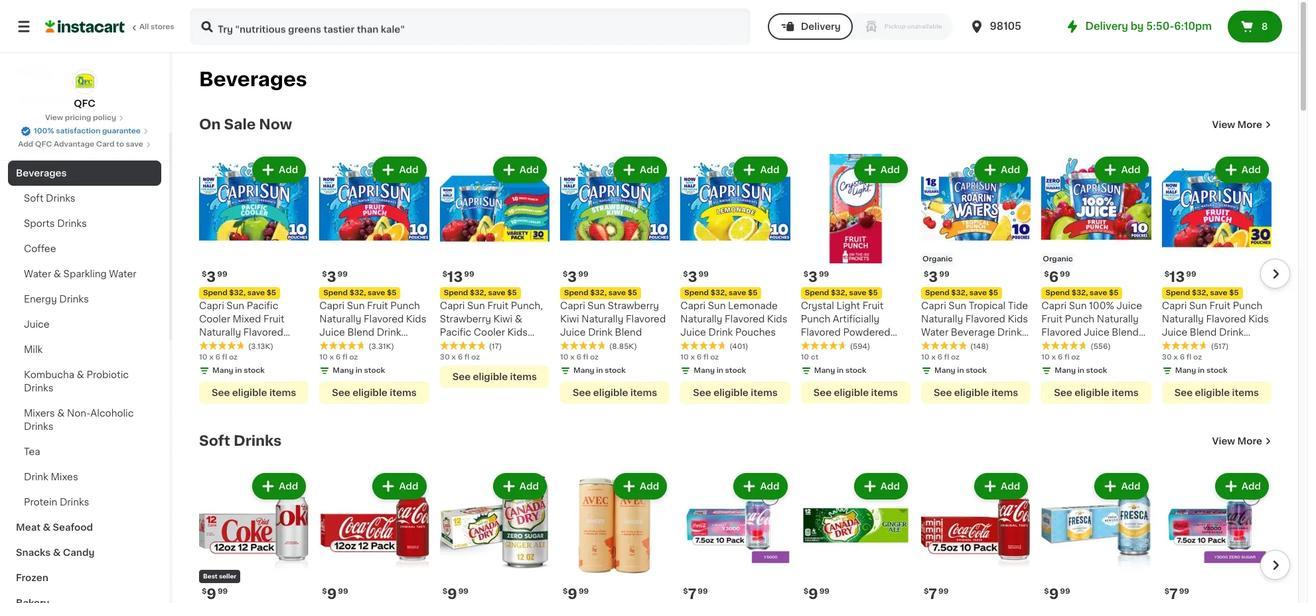 Task type: vqa. For each thing, say whether or not it's contained in the screenshot.
3 Organic
yes



Task type: locate. For each thing, give the bounding box(es) containing it.
capri sun lemonade naturally flavored kids juice drink pouches
[[681, 302, 788, 338]]

kombucha & probiotic drinks link
[[8, 363, 161, 401]]

recipes link
[[8, 60, 161, 85]]

capri for (17)
[[440, 302, 465, 311]]

many inside product "group"
[[1055, 367, 1077, 375]]

flavored inside capri sun lemonade naturally flavored kids juice drink pouches
[[725, 315, 765, 324]]

5 oz from the left
[[952, 354, 960, 361]]

water & sparkling water
[[24, 270, 136, 279]]

see eligible items button for (3.13k)
[[199, 382, 309, 405]]

flavored down the tropical
[[966, 315, 1006, 324]]

guarantee
[[102, 128, 141, 135]]

6 oz from the left
[[1072, 354, 1081, 361]]

2 $32, from the left
[[350, 290, 366, 297]]

see eligible items button down (148)
[[922, 382, 1032, 405]]

items for (594)
[[872, 389, 899, 398]]

oz for (148)
[[952, 354, 960, 361]]

items for (148)
[[992, 389, 1019, 398]]

fl for (517)
[[1187, 354, 1192, 362]]

spend $32, save $5
[[203, 290, 276, 297], [324, 290, 397, 297], [564, 290, 638, 297], [685, 290, 758, 297], [926, 290, 999, 297], [1046, 290, 1119, 297], [444, 290, 517, 297], [805, 290, 878, 297], [1167, 290, 1240, 297]]

2 view more link from the top
[[1213, 435, 1272, 449]]

stock inside product "group"
[[1087, 367, 1108, 375]]

1 horizontal spatial $ 13 99
[[1165, 271, 1197, 284]]

to
[[116, 141, 124, 148]]

0 vertical spatial item carousel region
[[181, 149, 1291, 413]]

4 3 from the left
[[688, 271, 698, 284]]

beverage
[[952, 328, 996, 338]]

1 horizontal spatial 30 x 6 fl oz
[[1163, 354, 1203, 362]]

eligible down (556)
[[1075, 389, 1110, 398]]

pacific up mixed
[[247, 302, 279, 311]]

see eligible items down (148)
[[934, 389, 1019, 398]]

0 horizontal spatial pacific
[[247, 302, 279, 311]]

punch inside crystal light fruit punch artificially flavored powdered drink mix
[[801, 315, 831, 324]]

coffee link
[[8, 236, 161, 262]]

item carousel region containing 9
[[181, 466, 1291, 604]]

6 for (556)
[[1058, 354, 1063, 361]]

see eligible items button down (517)
[[1163, 382, 1272, 405]]

delivery inside 'link'
[[1086, 21, 1129, 31]]

4 in from the left
[[717, 367, 724, 375]]

mix
[[828, 342, 845, 351]]

see for (3.13k)
[[212, 389, 230, 398]]

flavored up (3.13k)
[[244, 328, 284, 338]]

spend
[[203, 290, 228, 297], [324, 290, 348, 297], [564, 290, 589, 297], [685, 290, 709, 297], [926, 290, 950, 297], [1046, 290, 1071, 297], [444, 290, 468, 297], [805, 290, 830, 297], [1167, 290, 1191, 297]]

water right sparkling
[[109, 270, 136, 279]]

(556)
[[1091, 344, 1111, 351]]

0 horizontal spatial $ 7 99
[[684, 588, 708, 601]]

beverages down dairy & eggs
[[16, 169, 67, 178]]

see eligible items button for (594)
[[801, 382, 911, 405]]

1 horizontal spatial kiwi
[[561, 315, 580, 324]]

7 spend from the left
[[444, 290, 468, 297]]

pacific
[[247, 302, 279, 311], [440, 328, 472, 338]]

2 oz from the left
[[349, 354, 358, 361]]

capri inside capri sun strawberry kiwi naturally flavored juice drink blend
[[561, 302, 586, 311]]

5 fl from the left
[[945, 354, 950, 361]]

naturally inside capri sun lemonade naturally flavored kids juice drink pouches
[[681, 315, 723, 324]]

delivery inside button
[[801, 22, 841, 31]]

$ 3 99
[[202, 271, 227, 284], [322, 271, 348, 284], [563, 271, 589, 284], [684, 271, 709, 284], [924, 271, 950, 284], [804, 271, 830, 284]]

1 horizontal spatial beverages
[[199, 70, 307, 89]]

delivery
[[1086, 21, 1129, 31], [801, 22, 841, 31]]

1 vertical spatial qfc
[[35, 141, 52, 148]]

capri inside the capri sun 100% juice fruit punch naturally flavored juice blend kids drink pouches
[[1042, 302, 1067, 311]]

7 capri from the left
[[440, 302, 465, 311]]

blend for (517)
[[1191, 328, 1218, 338]]

all stores
[[139, 23, 174, 31]]

many in stock down (148)
[[935, 367, 987, 375]]

&
[[44, 143, 52, 153], [54, 270, 61, 279], [515, 315, 523, 324], [77, 371, 84, 380], [57, 409, 65, 418], [43, 523, 51, 533], [53, 549, 61, 558]]

view for capri sun lemonade naturally flavored kids juice drink pouches
[[1213, 120, 1236, 130]]

6 capri from the left
[[1042, 302, 1067, 311]]

0 vertical spatial strawberry
[[608, 302, 659, 311]]

1 10 from the left
[[199, 354, 208, 361]]

(8.85k)
[[610, 344, 637, 351]]

eligible down (17)
[[473, 373, 508, 382]]

beverages up the on sale now
[[199, 70, 307, 89]]

kiwi
[[561, 315, 580, 324], [494, 315, 513, 324]]

water left the beverage
[[922, 328, 949, 338]]

see eligible items down (17)
[[453, 373, 537, 382]]

eligible down (148)
[[955, 389, 990, 398]]

$ 3 99 for capri sun pacific cooler mixed fruit naturally flavored juice drink blend
[[202, 271, 227, 284]]

oz inside product "group"
[[1072, 354, 1081, 361]]

drink down tide
[[998, 328, 1023, 338]]

$32, inside product "group"
[[1072, 290, 1089, 297]]

capri inside the "capri sun tropical tide naturally flavored kids water beverage drink pouches"
[[922, 302, 947, 311]]

fruit right mixed
[[264, 315, 285, 324]]

6 sun from the left
[[1070, 302, 1087, 311]]

punch for (3.31k)
[[391, 302, 420, 311]]

save for (556)
[[1091, 290, 1108, 297]]

sparkling
[[63, 270, 107, 279]]

3 x from the left
[[571, 354, 575, 361]]

$ 7 99
[[684, 588, 708, 601], [924, 588, 949, 601], [1165, 588, 1190, 601]]

0 horizontal spatial cooler
[[199, 315, 230, 324]]

1 in from the left
[[235, 367, 242, 375]]

& down punch,
[[515, 315, 523, 324]]

0 horizontal spatial 7
[[688, 588, 697, 601]]

& inside kombucha & probiotic drinks
[[77, 371, 84, 380]]

7 stock from the left
[[846, 367, 867, 375]]

see eligible items down (556)
[[1055, 389, 1139, 398]]

strawberry up (8.85k)
[[608, 302, 659, 311]]

qfc
[[74, 99, 95, 108], [35, 141, 52, 148]]

fruit for (594)
[[863, 302, 884, 311]]

spend for (517)
[[1167, 290, 1191, 297]]

2 more from the top
[[1238, 437, 1263, 447]]

drink up (401)
[[709, 328, 733, 338]]

many
[[213, 367, 234, 375], [333, 367, 354, 375], [574, 367, 595, 375], [694, 367, 715, 375], [935, 367, 956, 375], [1055, 367, 1077, 375], [815, 367, 836, 375], [1176, 367, 1197, 375]]

many in stock down (8.85k)
[[574, 367, 626, 375]]

many for (148)
[[935, 367, 956, 375]]

fruit up artificially
[[863, 302, 884, 311]]

spend $32, save $5 for (401)
[[685, 290, 758, 297]]

8 stock from the left
[[1207, 367, 1228, 375]]

many in stock down (3.31k)
[[333, 367, 385, 375]]

$ 9 99
[[202, 588, 228, 601], [322, 588, 348, 601], [563, 588, 589, 601], [1045, 588, 1071, 601], [443, 588, 469, 601], [804, 588, 830, 601]]

0 horizontal spatial kiwi
[[494, 315, 513, 324]]

1 vertical spatial soft drinks
[[199, 435, 282, 449]]

sun inside the capri sun 100% juice fruit punch naturally flavored juice blend kids drink pouches
[[1070, 302, 1087, 311]]

$ inside the $ 6 99
[[1045, 271, 1050, 278]]

8 spend $32, save $5 from the left
[[805, 290, 878, 297]]

naturally inside the capri sun 100% juice fruit punch naturally flavored juice blend kids drink pouches
[[1098, 315, 1140, 324]]

pacific up 'pack'
[[440, 328, 472, 338]]

spend for (148)
[[926, 290, 950, 297]]

see eligible items button down (17)
[[440, 366, 550, 389]]

$5 for (401)
[[748, 290, 758, 297]]

flavored up (517)
[[1207, 315, 1247, 324]]

eligible for (3.31k)
[[353, 389, 388, 398]]

0 vertical spatial soft
[[24, 194, 44, 203]]

1 horizontal spatial 30
[[1163, 354, 1173, 362]]

drink left (556)
[[1065, 342, 1089, 351]]

capri
[[199, 302, 224, 311], [320, 302, 345, 311], [561, 302, 586, 311], [681, 302, 706, 311], [922, 302, 947, 311], [1042, 302, 1067, 311], [440, 302, 465, 311], [1163, 302, 1188, 311]]

save inside product "group"
[[1091, 290, 1108, 297]]

3 spend $32, save $5 from the left
[[564, 290, 638, 297]]

sun for (8.85k)
[[588, 302, 606, 311]]

8 $32, from the left
[[831, 290, 848, 297]]

1 view more link from the top
[[1213, 118, 1272, 131]]

fl inside product "group"
[[1065, 354, 1070, 361]]

soft drinks inside "link"
[[24, 194, 76, 203]]

6 many in stock from the left
[[1055, 367, 1108, 375]]

see eligible items for (556)
[[1055, 389, 1139, 398]]

eligible down (517)
[[1196, 389, 1231, 398]]

see for (517)
[[1175, 389, 1193, 398]]

& down milk link
[[77, 371, 84, 380]]

$
[[202, 271, 207, 278], [322, 271, 327, 278], [563, 271, 568, 278], [684, 271, 688, 278], [924, 271, 929, 278], [1045, 271, 1050, 278], [443, 271, 448, 278], [804, 271, 809, 278], [1165, 271, 1170, 278], [202, 588, 207, 595], [322, 588, 327, 595], [563, 588, 568, 595], [684, 588, 688, 595], [924, 588, 929, 595], [1045, 588, 1050, 595], [443, 588, 448, 595], [804, 588, 809, 595], [1165, 588, 1170, 595]]

save up capri sun strawberry kiwi naturally flavored juice drink blend
[[609, 290, 626, 297]]

5 spend from the left
[[926, 290, 950, 297]]

dairy
[[16, 143, 42, 153]]

many in stock down (556)
[[1055, 367, 1108, 375]]

cooler inside capri sun fruit punch, strawberry kiwi & pacific cooler kids juice pouches variety pack
[[474, 328, 505, 338]]

$32, for (17)
[[470, 290, 487, 297]]

0 vertical spatial 100%
[[34, 128, 54, 135]]

capri sun tropical tide naturally flavored kids water beverage drink pouches
[[922, 302, 1029, 351]]

10 for crystal light fruit punch artificially flavored powdered drink mix
[[801, 354, 810, 362]]

1 horizontal spatial cooler
[[474, 328, 505, 338]]

spend for (17)
[[444, 290, 468, 297]]

0 vertical spatial soft drinks
[[24, 194, 76, 203]]

2 10 from the left
[[320, 354, 328, 361]]

flavored inside the "capri sun tropical tide naturally flavored kids water beverage drink pouches"
[[966, 315, 1006, 324]]

see eligible items button
[[440, 366, 550, 389], [199, 382, 309, 405], [320, 382, 429, 405], [561, 382, 670, 405], [681, 382, 791, 405], [922, 382, 1032, 405], [1042, 382, 1152, 405], [801, 382, 911, 405], [1163, 382, 1272, 405]]

flavored down lemonade
[[725, 315, 765, 324]]

2 spend from the left
[[324, 290, 348, 297]]

0 horizontal spatial beverages
[[16, 169, 67, 178]]

many in stock down (401)
[[694, 367, 747, 375]]

3 $ 9 99 from the left
[[563, 588, 589, 601]]

fruit up (3.31k)
[[367, 302, 388, 311]]

0 vertical spatial view more link
[[1213, 118, 1272, 131]]

stock for (401)
[[726, 367, 747, 375]]

4 many from the left
[[694, 367, 715, 375]]

1 $ 3 99 from the left
[[202, 271, 227, 284]]

see eligible items down (517)
[[1175, 389, 1260, 398]]

capri inside capri sun fruit punch, strawberry kiwi & pacific cooler kids juice pouches variety pack
[[440, 302, 465, 311]]

& left eggs
[[44, 143, 52, 153]]

6 many from the left
[[1055, 367, 1077, 375]]

see eligible items down (401)
[[694, 389, 778, 398]]

by
[[1131, 21, 1145, 31]]

kiwi inside capri sun strawberry kiwi naturally flavored juice drink blend
[[561, 315, 580, 324]]

view inside view pricing policy link
[[45, 114, 63, 122]]

1 horizontal spatial 13
[[1170, 271, 1186, 284]]

(17)
[[489, 344, 502, 351]]

oz for (517)
[[1194, 354, 1203, 362]]

see eligible items down (8.85k)
[[573, 389, 658, 398]]

10 x 6 fl oz inside product "group"
[[1042, 354, 1081, 361]]

blend inside capri sun strawberry kiwi naturally flavored juice drink blend
[[615, 328, 642, 338]]

fruit up (517)
[[1210, 302, 1231, 311]]

(517)
[[1212, 344, 1229, 351]]

1 sun from the left
[[227, 302, 244, 311]]

many for (3.31k)
[[333, 367, 354, 375]]

stock down (8.85k)
[[605, 367, 626, 375]]

3 oz from the left
[[590, 354, 599, 361]]

0 vertical spatial view more
[[1213, 120, 1263, 130]]

crystal light fruit punch artificially flavored powdered drink mix
[[801, 302, 891, 351]]

water
[[24, 270, 51, 279], [109, 270, 136, 279], [922, 328, 949, 338]]

1 vertical spatial soft drinks link
[[199, 434, 282, 450]]

many for (8.85k)
[[574, 367, 595, 375]]

0 horizontal spatial water
[[24, 270, 51, 279]]

13
[[448, 271, 463, 284], [1170, 271, 1186, 284]]

8 many from the left
[[1176, 367, 1197, 375]]

4 spend $32, save $5 from the left
[[685, 290, 758, 297]]

juice inside capri sun fruit punch, strawberry kiwi & pacific cooler kids juice pouches variety pack
[[440, 342, 466, 351]]

2 3 from the left
[[327, 271, 336, 284]]

see eligible items button down (3.31k)
[[320, 382, 429, 405]]

spend $32, save $5 up the tropical
[[926, 290, 999, 297]]

10 for capri sun 100% juice fruit punch naturally flavored juice blend kids drink pouches
[[1042, 354, 1051, 361]]

fl for (401)
[[704, 354, 709, 361]]

meat & seafood
[[16, 523, 93, 533]]

1 vertical spatial view more
[[1213, 437, 1263, 447]]

1 horizontal spatial organic
[[1044, 256, 1074, 263]]

add qfc advantage card to save
[[18, 141, 143, 148]]

& up energy drinks
[[54, 270, 61, 279]]

& for sparkling
[[54, 270, 61, 279]]

eligible down (8.85k)
[[594, 389, 629, 398]]

1 vertical spatial view more link
[[1213, 435, 1272, 449]]

6 spend from the left
[[1046, 290, 1071, 297]]

juice inside juice link
[[24, 320, 50, 329]]

1 30 x 6 fl oz from the left
[[440, 354, 480, 362]]

snacks & candy link
[[8, 541, 161, 566]]

30 x 6 fl oz for juice
[[440, 354, 480, 362]]

water down coffee
[[24, 270, 51, 279]]

3 9 from the left
[[568, 588, 578, 601]]

1 $32, from the left
[[229, 290, 246, 297]]

0 horizontal spatial strawberry
[[440, 315, 491, 324]]

see inside product "group"
[[1055, 389, 1073, 398]]

drinks
[[46, 194, 76, 203], [57, 219, 87, 228], [59, 295, 89, 304], [24, 384, 54, 393], [24, 422, 54, 432], [234, 435, 282, 449], [60, 498, 89, 507]]

1 vertical spatial item carousel region
[[181, 466, 1291, 604]]

see eligible items button down (401)
[[681, 382, 791, 405]]

sun inside capri sun fruit punch, strawberry kiwi & pacific cooler kids juice pouches variety pack
[[468, 302, 485, 311]]

qfc up view pricing policy link
[[74, 99, 95, 108]]

instacart logo image
[[45, 19, 125, 35]]

9
[[207, 588, 216, 601], [327, 588, 337, 601], [568, 588, 578, 601], [1050, 588, 1059, 601], [448, 588, 457, 601], [809, 588, 819, 601]]

capri inside capri sun pacific cooler mixed fruit naturally flavored juice drink blend
[[199, 302, 224, 311]]

eligible down (3.13k)
[[232, 389, 267, 398]]

& for probiotic
[[77, 371, 84, 380]]

0 horizontal spatial 13
[[448, 271, 463, 284]]

spend $32, save $5 down the $ 6 99
[[1046, 290, 1119, 297]]

stock down (556)
[[1087, 367, 1108, 375]]

many in stock down (517)
[[1176, 367, 1228, 375]]

cooler up (17)
[[474, 328, 505, 338]]

100% inside button
[[34, 128, 54, 135]]

0 horizontal spatial 30 x 6 fl oz
[[440, 354, 480, 362]]

kids inside capri sun lemonade naturally flavored kids juice drink pouches
[[768, 315, 788, 324]]

flavored up (3.31k)
[[364, 315, 404, 324]]

10 for capri sun pacific cooler mixed fruit naturally flavored juice drink blend
[[199, 354, 208, 361]]

stock down (517)
[[1207, 367, 1228, 375]]

spend inside product "group"
[[1046, 290, 1071, 297]]

many for (401)
[[694, 367, 715, 375]]

30
[[440, 354, 450, 362], [1163, 354, 1173, 362]]

sun inside capri sun pacific cooler mixed fruit naturally flavored juice drink blend
[[227, 302, 244, 311]]

spend $32, save $5 up capri sun lemonade naturally flavored kids juice drink pouches
[[685, 290, 758, 297]]

1 30 from the left
[[440, 354, 450, 362]]

6 $32, from the left
[[1072, 290, 1089, 297]]

& inside the meat & seafood link
[[43, 523, 51, 533]]

1 horizontal spatial $ 7 99
[[924, 588, 949, 601]]

add
[[18, 141, 33, 148], [279, 165, 298, 175], [399, 165, 419, 175], [520, 165, 539, 175], [640, 165, 660, 175], [761, 165, 780, 175], [881, 165, 901, 175], [1002, 165, 1021, 175], [1122, 165, 1141, 175], [1242, 165, 1262, 175], [279, 482, 298, 492], [399, 482, 419, 492], [520, 482, 539, 492], [640, 482, 660, 492], [761, 482, 780, 492], [881, 482, 901, 492], [1002, 482, 1021, 492], [1122, 482, 1141, 492], [1242, 482, 1262, 492]]

1 horizontal spatial delivery
[[1086, 21, 1129, 31]]

100% up dairy & eggs
[[34, 128, 54, 135]]

see eligible items button down (8.85k)
[[561, 382, 670, 405]]

1 horizontal spatial soft drinks
[[199, 435, 282, 449]]

oz
[[229, 354, 238, 361], [349, 354, 358, 361], [590, 354, 599, 361], [711, 354, 719, 361], [952, 354, 960, 361], [1072, 354, 1081, 361], [472, 354, 480, 362], [1194, 354, 1203, 362]]

1 item carousel region from the top
[[181, 149, 1291, 413]]

spend $32, save $5 up capri sun strawberry kiwi naturally flavored juice drink blend
[[564, 290, 638, 297]]

3 10 from the left
[[561, 354, 569, 361]]

8 many in stock from the left
[[1176, 367, 1228, 375]]

3 stock from the left
[[605, 367, 626, 375]]

sun for (3.13k)
[[227, 302, 244, 311]]

5 sun from the left
[[949, 302, 967, 311]]

juice inside capri sun pacific cooler mixed fruit naturally flavored juice drink blend
[[199, 342, 225, 351]]

see eligible items button down (3.13k)
[[199, 382, 309, 405]]

naturally
[[320, 315, 362, 324], [582, 315, 624, 324], [681, 315, 723, 324], [922, 315, 964, 324], [1098, 315, 1140, 324], [1163, 315, 1205, 324], [199, 328, 241, 338]]

spend $32, save $5 for (556)
[[1046, 290, 1119, 297]]

stock down (3.31k)
[[364, 367, 385, 375]]

capri inside capri sun lemonade naturally flavored kids juice drink pouches
[[681, 302, 706, 311]]

None search field
[[190, 8, 751, 45]]

2 view more from the top
[[1213, 437, 1263, 447]]

satisfaction
[[56, 128, 100, 135]]

many for (3.13k)
[[213, 367, 234, 375]]

spend $32, save $5 up light
[[805, 290, 878, 297]]

0 horizontal spatial $ 13 99
[[443, 271, 475, 284]]

save up (3.31k)
[[368, 290, 385, 297]]

0 vertical spatial qfc
[[74, 99, 95, 108]]

sun inside the "capri sun tropical tide naturally flavored kids water beverage drink pouches"
[[949, 302, 967, 311]]

0 horizontal spatial soft drinks
[[24, 194, 76, 203]]

0 horizontal spatial 30
[[440, 354, 450, 362]]

sun inside capri sun lemonade naturally flavored kids juice drink pouches
[[708, 302, 726, 311]]

2 kiwi from the left
[[494, 315, 513, 324]]

2 horizontal spatial $ 7 99
[[1165, 588, 1190, 601]]

1 vertical spatial 100%
[[1090, 302, 1115, 311]]

in
[[235, 367, 242, 375], [356, 367, 363, 375], [597, 367, 603, 375], [717, 367, 724, 375], [958, 367, 965, 375], [1078, 367, 1085, 375], [837, 367, 844, 375], [1199, 367, 1206, 375]]

dairy & eggs
[[16, 143, 78, 153]]

8 sun from the left
[[1190, 302, 1208, 311]]

1 horizontal spatial capri sun fruit punch naturally flavored kids juice blend drink pouches
[[1163, 302, 1270, 351]]

& inside snacks & candy "link"
[[53, 549, 61, 558]]

6 10 x 6 fl oz from the left
[[1042, 354, 1081, 361]]

capri for (401)
[[681, 302, 706, 311]]

5 capri from the left
[[922, 302, 947, 311]]

4 10 x 6 fl oz from the left
[[681, 354, 719, 361]]

eligible inside product "group"
[[1075, 389, 1110, 398]]

drink down mixed
[[227, 342, 252, 351]]

Search field
[[191, 9, 750, 44]]

see for (401)
[[694, 389, 712, 398]]

1 more from the top
[[1238, 120, 1263, 130]]

pouches inside capri sun fruit punch, strawberry kiwi & pacific cooler kids juice pouches variety pack
[[468, 342, 509, 351]]

2 many in stock from the left
[[333, 367, 385, 375]]

2 in from the left
[[356, 367, 363, 375]]

$ 13 99
[[443, 271, 475, 284], [1165, 271, 1197, 284]]

6 in from the left
[[1078, 367, 1085, 375]]

x for (3.13k)
[[209, 354, 214, 361]]

7 in from the left
[[837, 367, 844, 375]]

cooler
[[199, 315, 230, 324], [474, 328, 505, 338]]

see eligible items for (17)
[[453, 373, 537, 382]]

items inside product "group"
[[1113, 389, 1139, 398]]

1 horizontal spatial 7
[[929, 588, 938, 601]]

100% satisfaction guarantee
[[34, 128, 141, 135]]

spend $32, save $5 up capri sun fruit punch, strawberry kiwi & pacific cooler kids juice pouches variety pack
[[444, 290, 517, 297]]

capri sun 100% juice fruit punch naturally flavored juice blend kids drink pouches
[[1042, 302, 1143, 351]]

sun
[[227, 302, 244, 311], [347, 302, 365, 311], [588, 302, 606, 311], [708, 302, 726, 311], [949, 302, 967, 311], [1070, 302, 1087, 311], [468, 302, 485, 311], [1190, 302, 1208, 311]]

& inside dairy & eggs link
[[44, 143, 52, 153]]

2 x from the left
[[330, 354, 334, 361]]

& inside 'water & sparkling water' link
[[54, 270, 61, 279]]

1 $ 13 99 from the left
[[443, 271, 475, 284]]

6 $ 3 99 from the left
[[804, 271, 830, 284]]

many in stock for (148)
[[935, 367, 987, 375]]

3 for capri sun lemonade naturally flavored kids juice drink pouches
[[688, 271, 698, 284]]

stock for (148)
[[966, 367, 987, 375]]

0 horizontal spatial 100%
[[34, 128, 54, 135]]

0 horizontal spatial capri sun fruit punch naturally flavored kids juice blend drink pouches
[[320, 302, 427, 351]]

organic inside product "group"
[[1044, 256, 1074, 263]]

& right meat
[[43, 523, 51, 533]]

10 x 6 fl oz for capri sun pacific cooler mixed fruit naturally flavored juice drink blend
[[199, 354, 238, 361]]

0 vertical spatial beverages
[[199, 70, 307, 89]]

1 capri sun fruit punch naturally flavored kids juice blend drink pouches from the left
[[320, 302, 427, 351]]

capri sun fruit punch naturally flavored kids juice blend drink pouches for 3
[[320, 302, 427, 351]]

kids
[[406, 315, 427, 324], [768, 315, 788, 324], [1008, 315, 1029, 324], [1249, 315, 1270, 324], [508, 328, 528, 338], [1042, 342, 1063, 351]]

see eligible items for (8.85k)
[[573, 389, 658, 398]]

3 many from the left
[[574, 367, 595, 375]]

2 horizontal spatial 7
[[1170, 588, 1179, 601]]

6 for (517)
[[1181, 354, 1186, 362]]

fruit down the $ 6 99
[[1042, 315, 1063, 324]]

save up the capri sun 100% juice fruit punch naturally flavored juice blend kids drink pouches
[[1091, 290, 1108, 297]]

save up capri sun fruit punch, strawberry kiwi & pacific cooler kids juice pouches variety pack
[[488, 290, 506, 297]]

items for (17)
[[510, 373, 537, 382]]

1 vertical spatial more
[[1238, 437, 1263, 447]]

5 in from the left
[[958, 367, 965, 375]]

6 10 from the left
[[1042, 354, 1051, 361]]

& inside the mixers & non-alcoholic drinks
[[57, 409, 65, 418]]

5 spend $32, save $5 from the left
[[926, 290, 999, 297]]

100% up (556)
[[1090, 302, 1115, 311]]

alcoholic
[[91, 409, 134, 418]]

in inside product "group"
[[1078, 367, 1085, 375]]

10
[[199, 354, 208, 361], [320, 354, 328, 361], [561, 354, 569, 361], [681, 354, 689, 361], [922, 354, 930, 361], [1042, 354, 1051, 361], [801, 354, 810, 362]]

save up the tropical
[[970, 290, 988, 297]]

oz for (3.13k)
[[229, 354, 238, 361]]

10 ct
[[801, 354, 819, 362]]

flavored up (8.85k)
[[626, 315, 666, 324]]

0 horizontal spatial soft drinks link
[[8, 186, 161, 211]]

7 10 from the left
[[801, 354, 810, 362]]

flavored inside the capri sun 100% juice fruit punch naturally flavored juice blend kids drink pouches
[[1042, 328, 1082, 338]]

10 for capri sun lemonade naturally flavored kids juice drink pouches
[[681, 354, 689, 361]]

eligible down (401)
[[714, 389, 749, 398]]

1 stock from the left
[[244, 367, 265, 375]]

2 stock from the left
[[364, 367, 385, 375]]

1 10 x 6 fl oz from the left
[[199, 354, 238, 361]]

8 fl from the left
[[1187, 354, 1192, 362]]

drink up (8.85k)
[[588, 328, 613, 338]]

many for (556)
[[1055, 367, 1077, 375]]

1 horizontal spatial qfc
[[74, 99, 95, 108]]

see eligible items for (3.13k)
[[212, 389, 296, 398]]

flavored up mix
[[801, 328, 841, 338]]

on sale now link
[[199, 117, 292, 133]]

2 organic from the left
[[1044, 256, 1074, 263]]

$5
[[267, 290, 276, 297], [387, 290, 397, 297], [628, 290, 638, 297], [748, 290, 758, 297], [989, 290, 999, 297], [1110, 290, 1119, 297], [508, 290, 517, 297], [869, 290, 878, 297], [1230, 290, 1240, 297]]

5 many from the left
[[935, 367, 956, 375]]

$ 3 99 for capri sun fruit punch naturally flavored kids juice blend drink pouches
[[322, 271, 348, 284]]

fruit inside crystal light fruit punch artificially flavored powdered drink mix
[[863, 302, 884, 311]]

0 horizontal spatial organic
[[923, 256, 953, 263]]

qfc left eggs
[[35, 141, 52, 148]]

1 fl from the left
[[222, 354, 227, 361]]

flavored inside crystal light fruit punch artificially flavored powdered drink mix
[[801, 328, 841, 338]]

product group
[[199, 154, 309, 405], [320, 154, 429, 405], [440, 154, 550, 389], [561, 154, 670, 405], [681, 154, 791, 405], [801, 154, 911, 405], [922, 154, 1032, 405], [1042, 154, 1152, 405], [1163, 154, 1272, 405], [199, 471, 309, 604], [320, 471, 429, 604], [440, 471, 550, 604], [561, 471, 670, 604], [681, 471, 791, 604], [801, 471, 911, 604], [922, 471, 1032, 604], [1042, 471, 1152, 604], [1163, 471, 1272, 604]]

10 for capri sun strawberry kiwi naturally flavored juice drink blend
[[561, 354, 569, 361]]

view more link
[[1213, 118, 1272, 131], [1213, 435, 1272, 449]]

sun inside capri sun strawberry kiwi naturally flavored juice drink blend
[[588, 302, 606, 311]]

mixers & non-alcoholic drinks
[[24, 409, 134, 432]]

capri sun fruit punch, strawberry kiwi & pacific cooler kids juice pouches variety pack
[[440, 302, 544, 364]]

1 spend $32, save $5 from the left
[[203, 290, 276, 297]]

1 3 from the left
[[207, 271, 216, 284]]

2 30 from the left
[[1163, 354, 1173, 362]]

fl
[[222, 354, 227, 361], [343, 354, 348, 361], [583, 354, 589, 361], [704, 354, 709, 361], [945, 354, 950, 361], [1065, 354, 1070, 361], [465, 354, 470, 362], [1187, 354, 1192, 362]]

stock down (401)
[[726, 367, 747, 375]]

see eligible items button for (556)
[[1042, 382, 1152, 405]]

stock for (556)
[[1087, 367, 1108, 375]]

soft drinks link
[[8, 186, 161, 211], [199, 434, 282, 450]]

1 vertical spatial cooler
[[474, 328, 505, 338]]

1 capri from the left
[[199, 302, 224, 311]]

2 horizontal spatial water
[[922, 328, 949, 338]]

capri for (8.85k)
[[561, 302, 586, 311]]

cooler inside capri sun pacific cooler mixed fruit naturally flavored juice drink blend
[[199, 315, 230, 324]]

see eligible items button down (556)
[[1042, 382, 1152, 405]]

drink up (517)
[[1220, 328, 1244, 338]]

see eligible items down (594)
[[814, 389, 899, 398]]

drink inside capri sun pacific cooler mixed fruit naturally flavored juice drink blend
[[227, 342, 252, 351]]

0 vertical spatial more
[[1238, 120, 1263, 130]]

$32, for (8.85k)
[[591, 290, 607, 297]]

eligible down (594)
[[834, 389, 869, 398]]

drink inside the "capri sun tropical tide naturally flavored kids water beverage drink pouches"
[[998, 328, 1023, 338]]

5 stock from the left
[[966, 367, 987, 375]]

stock down (148)
[[966, 367, 987, 375]]

1 horizontal spatial pacific
[[440, 328, 472, 338]]

eligible down (3.31k)
[[353, 389, 388, 398]]

spend for (3.31k)
[[324, 290, 348, 297]]

2 many from the left
[[333, 367, 354, 375]]

mixers & non-alcoholic drinks link
[[8, 401, 161, 440]]

view for 7
[[1213, 437, 1236, 447]]

8 oz from the left
[[1194, 354, 1203, 362]]

fruit inside capri sun fruit punch, strawberry kiwi & pacific cooler kids juice pouches variety pack
[[488, 302, 509, 311]]

0 vertical spatial pacific
[[247, 302, 279, 311]]

flavored down the $ 6 99
[[1042, 328, 1082, 338]]

blend
[[348, 328, 375, 338], [615, 328, 642, 338], [1113, 328, 1140, 338], [1191, 328, 1218, 338], [254, 342, 281, 351]]

1 vertical spatial strawberry
[[440, 315, 491, 324]]

service type group
[[768, 13, 953, 40]]

6 $5 from the left
[[1110, 290, 1119, 297]]

see eligible items button for (8.85k)
[[561, 382, 670, 405]]

sun for (3.31k)
[[347, 302, 365, 311]]

stock
[[244, 367, 265, 375], [364, 367, 385, 375], [605, 367, 626, 375], [726, 367, 747, 375], [966, 367, 987, 375], [1087, 367, 1108, 375], [846, 367, 867, 375], [1207, 367, 1228, 375]]

save for (594)
[[850, 290, 867, 297]]

drink up the ct
[[801, 342, 826, 351]]

many in stock for (3.31k)
[[333, 367, 385, 375]]

& left 'candy'
[[53, 549, 61, 558]]

6 for (3.31k)
[[336, 354, 341, 361]]

4 spend from the left
[[685, 290, 709, 297]]

delivery by 5:50-6:10pm
[[1086, 21, 1213, 31]]

1 vertical spatial beverages
[[16, 169, 67, 178]]

8
[[1262, 22, 1269, 31]]

$32, for (594)
[[831, 290, 848, 297]]

1 horizontal spatial soft
[[199, 435, 230, 449]]

kiwi inside capri sun fruit punch, strawberry kiwi & pacific cooler kids juice pouches variety pack
[[494, 315, 513, 324]]

capri sun fruit punch naturally flavored kids juice blend drink pouches for 13
[[1163, 302, 1270, 351]]

item carousel region
[[181, 149, 1291, 413], [181, 466, 1291, 604]]

seller
[[219, 574, 237, 580]]

3 sun from the left
[[588, 302, 606, 311]]

9 $5 from the left
[[1230, 290, 1240, 297]]

save for (3.31k)
[[368, 290, 385, 297]]

more
[[1238, 120, 1263, 130], [1238, 437, 1263, 447]]

flavored inside capri sun pacific cooler mixed fruit naturally flavored juice drink blend
[[244, 328, 284, 338]]

many in stock down mix
[[815, 367, 867, 375]]

1 oz from the left
[[229, 354, 238, 361]]

10 inside product "group"
[[1042, 354, 1051, 361]]

$5 inside product "group"
[[1110, 290, 1119, 297]]

see eligible items down (3.31k)
[[332, 389, 417, 398]]

drink
[[377, 328, 401, 338], [588, 328, 613, 338], [709, 328, 733, 338], [998, 328, 1023, 338], [1220, 328, 1244, 338], [227, 342, 252, 351], [1065, 342, 1089, 351], [801, 342, 826, 351], [24, 473, 48, 482]]

fruit left punch,
[[488, 302, 509, 311]]

4 $ 3 99 from the left
[[684, 271, 709, 284]]

5 $ 3 99 from the left
[[924, 271, 950, 284]]

eggs
[[54, 143, 78, 153]]

stock down (594)
[[846, 367, 867, 375]]

frozen
[[16, 574, 48, 583]]

1 vertical spatial pacific
[[440, 328, 472, 338]]

many in stock inside product "group"
[[1055, 367, 1108, 375]]

qfc link
[[72, 69, 97, 110]]

cooler left mixed
[[199, 315, 230, 324]]

spend $32, save $5 up mixed
[[203, 290, 276, 297]]

2 13 from the left
[[1170, 271, 1186, 284]]

naturally inside capri sun pacific cooler mixed fruit naturally flavored juice drink blend
[[199, 328, 241, 338]]

1 horizontal spatial strawberry
[[608, 302, 659, 311]]

4 $5 from the left
[[748, 290, 758, 297]]

thanksgiving link
[[8, 85, 161, 110]]

1 vertical spatial soft
[[199, 435, 230, 449]]

stock down (3.13k)
[[244, 367, 265, 375]]

item carousel region containing 3
[[181, 149, 1291, 413]]

fruit for (3.31k)
[[367, 302, 388, 311]]

3 in from the left
[[597, 367, 603, 375]]

all
[[139, 23, 149, 31]]

drink down tea at left
[[24, 473, 48, 482]]

5 9 from the left
[[448, 588, 457, 601]]

in for (594)
[[837, 367, 844, 375]]

5 $5 from the left
[[989, 290, 999, 297]]

see for (8.85k)
[[573, 389, 591, 398]]

juice
[[1117, 302, 1143, 311], [24, 320, 50, 329], [320, 328, 345, 338], [561, 328, 586, 338], [681, 328, 707, 338], [1085, 328, 1110, 338], [1163, 328, 1188, 338], [199, 342, 225, 351], [440, 342, 466, 351]]

0 vertical spatial cooler
[[199, 315, 230, 324]]

card
[[96, 141, 115, 148]]

stock for (3.13k)
[[244, 367, 265, 375]]

spend $32, save $5 up (3.31k)
[[324, 290, 397, 297]]

0 horizontal spatial delivery
[[801, 22, 841, 31]]

1 horizontal spatial water
[[109, 270, 136, 279]]

2 $ 3 99 from the left
[[322, 271, 348, 284]]

save up mixed
[[248, 290, 265, 297]]

product group containing 6
[[1042, 154, 1152, 405]]

spend $32, save $5 up (517)
[[1167, 290, 1240, 297]]

save up lemonade
[[729, 290, 747, 297]]

0 horizontal spatial soft
[[24, 194, 44, 203]]

8 capri from the left
[[1163, 302, 1188, 311]]

30 x 6 fl oz
[[440, 354, 480, 362], [1163, 354, 1203, 362]]

save up (517)
[[1211, 290, 1228, 297]]

4 capri from the left
[[681, 302, 706, 311]]

1 spend from the left
[[203, 290, 228, 297]]

13 for capri sun fruit punch, strawberry kiwi & pacific cooler kids juice pouches variety pack
[[448, 271, 463, 284]]

1 horizontal spatial 100%
[[1090, 302, 1115, 311]]

capri for (148)
[[922, 302, 947, 311]]

energy drinks link
[[8, 287, 161, 312]]



Task type: describe. For each thing, give the bounding box(es) containing it.
spend $32, save $5 for (3.31k)
[[324, 290, 397, 297]]

98105
[[991, 21, 1022, 31]]

protein drinks
[[24, 498, 89, 507]]

4 9 from the left
[[1050, 588, 1059, 601]]

$ 3 99 for capri sun lemonade naturally flavored kids juice drink pouches
[[684, 271, 709, 284]]

snacks
[[16, 549, 51, 558]]

light
[[837, 302, 861, 311]]

meat & seafood link
[[8, 515, 161, 541]]

milk
[[24, 345, 43, 355]]

3 for capri sun pacific cooler mixed fruit naturally flavored juice drink blend
[[207, 271, 216, 284]]

mixes
[[51, 473, 78, 482]]

0 horizontal spatial qfc
[[35, 141, 52, 148]]

pouches inside the "capri sun tropical tide naturally flavored kids water beverage drink pouches"
[[922, 342, 962, 351]]

x for (517)
[[1174, 354, 1179, 362]]

delivery for delivery by 5:50-6:10pm
[[1086, 21, 1129, 31]]

drink inside the capri sun 100% juice fruit punch naturally flavored juice blend kids drink pouches
[[1065, 342, 1089, 351]]

3 for capri sun tropical tide naturally flavored kids water beverage drink pouches
[[929, 271, 939, 284]]

$32, for (517)
[[1193, 290, 1209, 297]]

water & sparkling water link
[[8, 262, 161, 287]]

tea
[[24, 448, 40, 457]]

kids inside the "capri sun tropical tide naturally flavored kids water beverage drink pouches"
[[1008, 315, 1029, 324]]

capri sun pacific cooler mixed fruit naturally flavored juice drink blend
[[199, 302, 285, 351]]

meat
[[16, 523, 41, 533]]

eligible for (17)
[[473, 373, 508, 382]]

13 for capri sun fruit punch naturally flavored kids juice blend drink pouches
[[1170, 271, 1186, 284]]

all stores link
[[45, 8, 175, 45]]

capri for (3.31k)
[[320, 302, 345, 311]]

drink up (3.31k)
[[377, 328, 401, 338]]

2 9 from the left
[[327, 588, 337, 601]]

crystal
[[801, 302, 835, 311]]

see eligible items button for (401)
[[681, 382, 791, 405]]

spend for (401)
[[685, 290, 709, 297]]

candy
[[63, 549, 95, 558]]

save right to
[[126, 141, 143, 148]]

fl for (148)
[[945, 354, 950, 361]]

seafood
[[53, 523, 93, 533]]

see eligible items for (148)
[[934, 389, 1019, 398]]

6 for (401)
[[697, 354, 702, 361]]

energy
[[24, 295, 57, 304]]

sun for (148)
[[949, 302, 967, 311]]

99 inside the $ 6 99
[[1061, 271, 1071, 278]]

blend for (8.85k)
[[615, 328, 642, 338]]

items for (8.85k)
[[631, 389, 658, 398]]

many in stock for (556)
[[1055, 367, 1108, 375]]

best
[[203, 574, 218, 580]]

& inside capri sun fruit punch, strawberry kiwi & pacific cooler kids juice pouches variety pack
[[515, 315, 523, 324]]

see for (3.31k)
[[332, 389, 351, 398]]

$ 3 99 for capri sun strawberry kiwi naturally flavored juice drink blend
[[563, 271, 589, 284]]

100% satisfaction guarantee button
[[21, 124, 149, 137]]

save for (17)
[[488, 290, 506, 297]]

$32, for (3.31k)
[[350, 290, 366, 297]]

protein drinks link
[[8, 490, 161, 515]]

snacks & candy
[[16, 549, 95, 558]]

see for (594)
[[814, 389, 832, 398]]

30 for capri sun fruit punch, strawberry kiwi & pacific cooler kids juice pouches variety pack
[[440, 354, 450, 362]]

1 $ 9 99 from the left
[[202, 588, 228, 601]]

4 $ 9 99 from the left
[[1045, 588, 1071, 601]]

drink mixes
[[24, 473, 78, 482]]

fruit inside the capri sun 100% juice fruit punch naturally flavored juice blend kids drink pouches
[[1042, 315, 1063, 324]]

drinks inside the mixers & non-alcoholic drinks
[[24, 422, 54, 432]]

add inside product "group"
[[1122, 165, 1141, 175]]

water inside the "capri sun tropical tide naturally flavored kids water beverage drink pouches"
[[922, 328, 949, 338]]

spend for (8.85k)
[[564, 290, 589, 297]]

6 $ 9 99 from the left
[[804, 588, 830, 601]]

pricing
[[65, 114, 91, 122]]

10 x 6 fl oz for capri sun fruit punch naturally flavored kids juice blend drink pouches
[[320, 354, 358, 361]]

drink mixes link
[[8, 465, 161, 490]]

6:10pm
[[1175, 21, 1213, 31]]

see eligible items button for (17)
[[440, 366, 550, 389]]

fl for (8.85k)
[[583, 354, 589, 361]]

3 7 from the left
[[1170, 588, 1179, 601]]

frozen link
[[8, 566, 161, 591]]

on
[[199, 118, 221, 131]]

stock for (8.85k)
[[605, 367, 626, 375]]

view more for 7
[[1213, 437, 1263, 447]]

stock for (3.31k)
[[364, 367, 385, 375]]

spend for (594)
[[805, 290, 830, 297]]

view pricing policy
[[45, 114, 116, 122]]

save for (148)
[[970, 290, 988, 297]]

punch for (517)
[[1234, 302, 1263, 311]]

8 button
[[1229, 11, 1283, 43]]

produce
[[16, 118, 56, 128]]

spend $32, save $5 for (594)
[[805, 290, 878, 297]]

items for (556)
[[1113, 389, 1139, 398]]

drink inside capri sun strawberry kiwi naturally flavored juice drink blend
[[588, 328, 613, 338]]

$5 for (17)
[[508, 290, 517, 297]]

sun for (17)
[[468, 302, 485, 311]]

0 vertical spatial soft drinks link
[[8, 186, 161, 211]]

fl for (3.31k)
[[343, 354, 348, 361]]

punch for (594)
[[801, 315, 831, 324]]

ct
[[811, 354, 819, 362]]

$5 for (594)
[[869, 290, 878, 297]]

10 x 6 fl oz for capri sun strawberry kiwi naturally flavored juice drink blend
[[561, 354, 599, 361]]

fruit for (517)
[[1210, 302, 1231, 311]]

qfc logo image
[[72, 69, 97, 94]]

lemonade
[[729, 302, 778, 311]]

2 7 from the left
[[929, 588, 938, 601]]

more for capri sun fruit punch naturally flavored kids juice blend drink pouches
[[1238, 120, 1263, 130]]

sports
[[24, 219, 55, 228]]

x for (8.85k)
[[571, 354, 575, 361]]

many in stock for (3.13k)
[[213, 367, 265, 375]]

produce link
[[8, 110, 161, 135]]

sports drinks link
[[8, 211, 161, 236]]

5 $ 9 99 from the left
[[443, 588, 469, 601]]

view pricing policy link
[[45, 113, 124, 124]]

3 $ 7 99 from the left
[[1165, 588, 1190, 601]]

6 for (3.13k)
[[215, 354, 220, 361]]

recipes
[[16, 68, 55, 77]]

(594)
[[850, 344, 871, 351]]

capri sun strawberry kiwi naturally flavored juice drink blend
[[561, 302, 666, 338]]

naturally inside capri sun strawberry kiwi naturally flavored juice drink blend
[[582, 315, 624, 324]]

pacific inside capri sun pacific cooler mixed fruit naturally flavored juice drink blend
[[247, 302, 279, 311]]

spend $32, save $5 for (148)
[[926, 290, 999, 297]]

punch,
[[511, 302, 543, 311]]

drink inside capri sun lemonade naturally flavored kids juice drink pouches
[[709, 328, 733, 338]]

& for candy
[[53, 549, 61, 558]]

many in stock for (517)
[[1176, 367, 1228, 375]]

on sale now
[[199, 118, 292, 131]]

juice inside capri sun strawberry kiwi naturally flavored juice drink blend
[[561, 328, 586, 338]]

6 9 from the left
[[809, 588, 819, 601]]

eligible for (517)
[[1196, 389, 1231, 398]]

eligible for (594)
[[834, 389, 869, 398]]

kombucha & probiotic drinks
[[24, 371, 129, 393]]

organic for 6
[[1044, 256, 1074, 263]]

spend $32, save $5 for (517)
[[1167, 290, 1240, 297]]

oz for (8.85k)
[[590, 354, 599, 361]]

add button inside product "group"
[[1097, 158, 1148, 182]]

3 for crystal light fruit punch artificially flavored powdered drink mix
[[809, 271, 818, 284]]

fruit inside capri sun pacific cooler mixed fruit naturally flavored juice drink blend
[[264, 315, 285, 324]]

tropical
[[969, 302, 1006, 311]]

1 7 from the left
[[688, 588, 697, 601]]

2 $ 9 99 from the left
[[322, 588, 348, 601]]

6 for (8.85k)
[[577, 354, 582, 361]]

pouches inside capri sun lemonade naturally flavored kids juice drink pouches
[[736, 328, 776, 338]]

non-
[[67, 409, 91, 418]]

punch inside the capri sun 100% juice fruit punch naturally flavored juice blend kids drink pouches
[[1066, 315, 1095, 324]]

view more for capri sun fruit punch naturally flavored kids juice blend drink pouches
[[1213, 120, 1263, 130]]

see for (148)
[[934, 389, 953, 398]]

spend $32, save $5 for (8.85k)
[[564, 290, 638, 297]]

juice link
[[8, 312, 161, 337]]

pacific inside capri sun fruit punch, strawberry kiwi & pacific cooler kids juice pouches variety pack
[[440, 328, 472, 338]]

x for (401)
[[691, 354, 695, 361]]

mixed
[[233, 315, 261, 324]]

sports drinks
[[24, 219, 87, 228]]

variety
[[511, 342, 544, 351]]

(148)
[[971, 344, 989, 351]]

(401)
[[730, 344, 749, 351]]

pouches inside the capri sun 100% juice fruit punch naturally flavored juice blend kids drink pouches
[[1092, 342, 1133, 351]]

blend inside capri sun pacific cooler mixed fruit naturally flavored juice drink blend
[[254, 342, 281, 351]]

see eligible items for (517)
[[1175, 389, 1260, 398]]

100% inside the capri sun 100% juice fruit punch naturally flavored juice blend kids drink pouches
[[1090, 302, 1115, 311]]

save for (401)
[[729, 290, 747, 297]]

add qfc advantage card to save link
[[18, 139, 151, 150]]

2 $ 7 99 from the left
[[924, 588, 949, 601]]

drink inside crystal light fruit punch artificially flavored powdered drink mix
[[801, 342, 826, 351]]

energy drinks
[[24, 295, 89, 304]]

best seller
[[203, 574, 237, 580]]

probiotic
[[87, 371, 129, 380]]

eligible for (3.13k)
[[232, 389, 267, 398]]

& for seafood
[[43, 523, 51, 533]]

artificially
[[833, 315, 880, 324]]

sale
[[224, 118, 256, 131]]

now
[[259, 118, 292, 131]]

strawberry inside capri sun strawberry kiwi naturally flavored juice drink blend
[[608, 302, 659, 311]]

more for 7
[[1238, 437, 1263, 447]]

juice inside capri sun lemonade naturally flavored kids juice drink pouches
[[681, 328, 707, 338]]

1 horizontal spatial soft drinks link
[[199, 434, 282, 450]]

1 9 from the left
[[207, 588, 216, 601]]

milk link
[[8, 337, 161, 363]]

3 for capri sun strawberry kiwi naturally flavored juice drink blend
[[568, 271, 577, 284]]

kids inside capri sun fruit punch, strawberry kiwi & pacific cooler kids juice pouches variety pack
[[508, 328, 528, 338]]

tea link
[[8, 440, 161, 465]]

$ 6 99
[[1045, 271, 1071, 284]]

98105 button
[[969, 8, 1049, 45]]

policy
[[93, 114, 116, 122]]

$5 for (517)
[[1230, 290, 1240, 297]]

view more link for capri sun fruit punch naturally flavored kids juice blend drink pouches
[[1213, 118, 1272, 131]]

naturally inside the "capri sun tropical tide naturally flavored kids water beverage drink pouches"
[[922, 315, 964, 324]]

strawberry inside capri sun fruit punch, strawberry kiwi & pacific cooler kids juice pouches variety pack
[[440, 315, 491, 324]]

5:50-
[[1147, 21, 1175, 31]]

coffee
[[24, 244, 56, 254]]

beverages inside "link"
[[16, 169, 67, 178]]

kids inside the capri sun 100% juice fruit punch naturally flavored juice blend kids drink pouches
[[1042, 342, 1063, 351]]

(3.31k)
[[369, 344, 394, 351]]

flavored inside capri sun strawberry kiwi naturally flavored juice drink blend
[[626, 315, 666, 324]]

kombucha
[[24, 371, 74, 380]]

blend inside the capri sun 100% juice fruit punch naturally flavored juice blend kids drink pouches
[[1113, 328, 1140, 338]]

delivery button
[[768, 13, 853, 40]]

1 $ 7 99 from the left
[[684, 588, 708, 601]]

drinks inside kombucha & probiotic drinks
[[24, 384, 54, 393]]

see eligible items for (3.31k)
[[332, 389, 417, 398]]

& for eggs
[[44, 143, 52, 153]]



